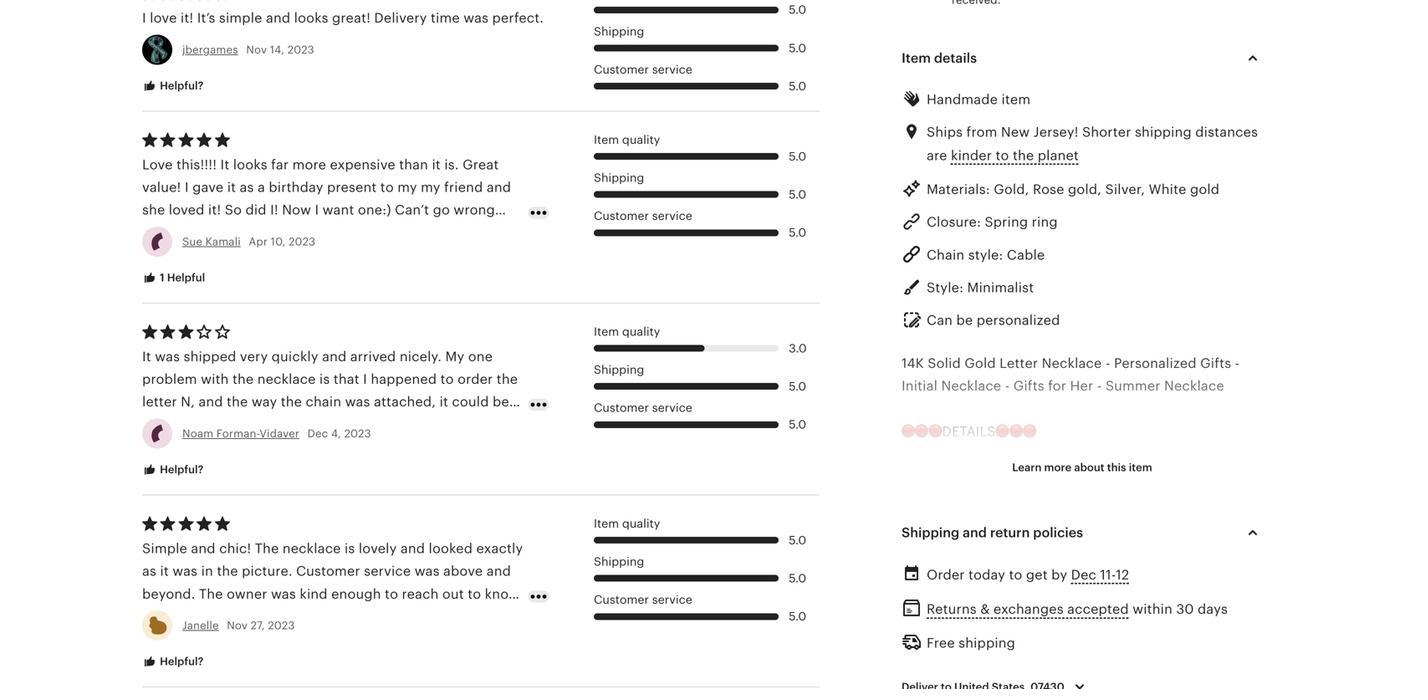 Task type: describe. For each thing, give the bounding box(es) containing it.
1 customer service from the top
[[594, 63, 692, 76]]

forman-
[[216, 427, 260, 440]]

2023 right the 14,
[[287, 43, 314, 56]]

simple and chic! the necklace is lovely and looked exactly as it was in the picture.  customer service was above and beyond.  the owner was kind enough to reach out to know when exactly we needed the necklace and was happy to hurry the order out in time for my daughter's birthday. very pleased!! 😀
[[142, 541, 523, 670]]

i love it!  it's simple and looks great!  delivery time was perfect.
[[142, 11, 544, 26]]

gave
[[192, 180, 224, 195]]

is inside simple and chic! the necklace is lovely and looked exactly as it was in the picture.  customer service was above and beyond.  the owner was kind enough to reach out to know when exactly we needed the necklace and was happy to hurry the order out in time for my daughter's birthday. very pleased!! 😀
[[345, 541, 355, 556]]

and up the 14,
[[266, 11, 290, 26]]

3 5.0 from the top
[[789, 79, 806, 93]]

jersey!
[[1033, 125, 1079, 140]]

customer for it was shipped very quickly and arrived nicely. my one problem with the necklace is that i happened to order the letter n, and the way the chain was attached, it could be confused for a z.
[[594, 401, 649, 415]]

returns
[[927, 602, 977, 617]]

janelle
[[182, 619, 219, 632]]

with up crafted on the right bottom of the page
[[1006, 469, 1034, 485]]

was right chain
[[345, 395, 370, 410]]

1 vertical spatial the
[[199, 587, 223, 602]]

0 horizontal spatial perfect
[[902, 538, 949, 553]]

1 horizontal spatial my
[[397, 180, 417, 195]]

my
[[445, 349, 465, 364]]

janelle nov 27, 2023
[[182, 619, 295, 632]]

far
[[271, 157, 289, 172]]

adds
[[1203, 515, 1235, 530]]

helpful? button for and
[[130, 646, 216, 678]]

way
[[252, 395, 277, 410]]

new
[[1001, 125, 1030, 140]]

2 horizontal spatial or
[[1227, 560, 1240, 576]]

gold inside 🔴shine in style with our luxurious 14k solid gold letter necklace. crafted with premium quality gold, it comes with a dainty and beautiful design that adds the perfect touch of elegance to your ensemble. you can personalize it with the letter of someone you love or your own initials – making it a truly unique, one-of-a- kind item. it's the perfect addition to your jewelry collection or a thoughtful gift for someone special. make it your go-to accessory for special occasions, parties or everyday wear.
[[1190, 469, 1221, 485]]

simple
[[142, 541, 187, 556]]

returns & exchanges accepted within 30 days
[[927, 602, 1228, 617]]

0 vertical spatial gold,
[[1068, 182, 1102, 197]]

quickly
[[272, 349, 318, 364]]

nov for 27,
[[227, 619, 248, 632]]

than
[[399, 157, 428, 172]]

can
[[1224, 538, 1247, 553]]

was left "perfect."
[[464, 11, 489, 26]]

1 helpful? button from the top
[[130, 71, 216, 102]]

return
[[990, 525, 1030, 540]]

needed
[[254, 609, 303, 624]]

as inside love this!!!!  it looks far more expensive than it is. great value! i gave it as a birthday present to my my friend and she loved it! so did i! now i want one:) can't go wrong with this beautiful necklace!
[[240, 180, 254, 195]]

to left reach
[[385, 587, 398, 602]]

that inside 🔴shine in style with our luxurious 14k solid gold letter necklace. crafted with premium quality gold, it comes with a dainty and beautiful design that adds the perfect touch of elegance to your ensemble. you can personalize it with the letter of someone you love or your own initials – making it a truly unique, one-of-a- kind item. it's the perfect addition to your jewelry collection or a thoughtful gift for someone special. make it your go-to accessory for special occasions, parties or everyday wear.
[[1174, 515, 1199, 530]]

luxurious
[[1063, 469, 1123, 485]]

accessory
[[1024, 651, 1089, 667]]

initials
[[966, 583, 1008, 598]]

materials:
[[927, 182, 990, 197]]

today
[[969, 568, 1005, 583]]

nicely.
[[400, 349, 442, 364]]

jbergames link
[[182, 43, 238, 56]]

was up beyond.
[[173, 564, 198, 579]]

your up 11-
[[1092, 538, 1121, 553]]

2 vertical spatial in
[[270, 632, 282, 647]]

our
[[1037, 469, 1059, 485]]

birthday.
[[436, 632, 494, 647]]

planet
[[1038, 148, 1079, 163]]

it down free
[[939, 651, 948, 667]]

i inside it was shipped very quickly and arrived nicely. my one problem with the necklace is that i happened to order the letter n, and the way the chain was attached, it could be confused for a z.
[[363, 372, 367, 387]]

cable
[[1007, 247, 1045, 262]]

14k inside 14k solid gold letter necklace - personalized gifts - initial necklace - gifts for her - summer necklace
[[902, 356, 924, 371]]

kinder to the planet button
[[951, 144, 1079, 168]]

was up problem
[[155, 349, 180, 364]]

- up summer
[[1106, 356, 1110, 371]]

2 horizontal spatial my
[[421, 180, 440, 195]]

distances
[[1195, 125, 1258, 140]]

is.
[[444, 157, 459, 172]]

shipping for it was shipped very quickly and arrived nicely. my one problem with the necklace is that i happened to order the letter n, and the way the chain was attached, it could be confused for a z.
[[594, 363, 644, 376]]

was up needed
[[271, 587, 296, 602]]

closure: spring ring
[[927, 215, 1058, 230]]

your left the own
[[902, 583, 931, 598]]

present
[[327, 180, 377, 195]]

and left arrived
[[322, 349, 347, 364]]

daughter's
[[364, 632, 433, 647]]

to down truly
[[1126, 606, 1140, 621]]

style
[[971, 469, 1002, 485]]

0 horizontal spatial necklace
[[941, 379, 1001, 394]]

1 vertical spatial someone
[[1119, 629, 1179, 644]]

- right her
[[1097, 379, 1102, 394]]

it up 'so'
[[227, 180, 236, 195]]

letter inside 🔴shine in style with our luxurious 14k solid gold letter necklace. crafted with premium quality gold, it comes with a dainty and beautiful design that adds the perfect touch of elegance to your ensemble. you can personalize it with the letter of someone you love or your own initials – making it a truly unique, one-of-a- kind item. it's the perfect addition to your jewelry collection or a thoughtful gift for someone special. make it your go-to accessory for special occasions, parties or everyday wear.
[[902, 492, 940, 507]]

when
[[142, 609, 178, 624]]

it inside it was shipped very quickly and arrived nicely. my one problem with the necklace is that i happened to order the letter n, and the way the chain was attached, it could be confused for a z.
[[440, 395, 448, 410]]

thoughtful
[[999, 629, 1068, 644]]

quality for it was shipped very quickly and arrived nicely. my one problem with the necklace is that i happened to order the letter n, and the way the chain was attached, it could be confused for a z.
[[622, 325, 660, 338]]

shipping inside dropdown button
[[902, 525, 959, 540]]

1 vertical spatial of
[[1088, 560, 1101, 576]]

8 5.0 from the top
[[789, 418, 806, 431]]

one-
[[1184, 583, 1213, 598]]

😀
[[238, 655, 251, 670]]

0 vertical spatial gifts
[[1200, 356, 1231, 371]]

2 vertical spatial necklace
[[332, 609, 390, 624]]

7 5.0 from the top
[[789, 380, 806, 393]]

sue kamali apr 10, 2023
[[182, 235, 316, 248]]

to inside 'button'
[[996, 148, 1009, 163]]

and left chic!
[[191, 541, 216, 556]]

1 vertical spatial necklace
[[283, 541, 341, 556]]

order inside it was shipped very quickly and arrived nicely. my one problem with the necklace is that i happened to order the letter n, and the way the chain was attached, it could be confused for a z.
[[458, 372, 493, 387]]

and up know
[[487, 564, 511, 579]]

1 horizontal spatial necklace
[[1042, 356, 1102, 371]]

customer for love this!!!!  it looks far more expensive than it is. great value! i gave it as a birthday present to my my friend and she loved it! so did i! now i want one:) can't go wrong with this beautiful necklace!
[[594, 209, 649, 223]]

great
[[463, 157, 499, 172]]

1 vertical spatial in
[[201, 564, 213, 579]]

love
[[142, 157, 173, 172]]

with down luxurious
[[1065, 492, 1093, 507]]

accepted
[[1067, 602, 1129, 617]]

a down necklace.
[[980, 515, 988, 530]]

chic!
[[219, 541, 251, 556]]

go-
[[985, 651, 1006, 667]]

- up 🔴🔴🔴details🔴🔴🔴
[[1005, 379, 1010, 394]]

1 5.0 from the top
[[789, 3, 806, 16]]

3.0
[[789, 342, 807, 355]]

to down know
[[495, 609, 508, 624]]

2 5.0 from the top
[[789, 41, 806, 55]]

item inside "item details" dropdown button
[[902, 50, 931, 65]]

is inside it was shipped very quickly and arrived nicely. my one problem with the necklace is that i happened to order the letter n, and the way the chain was attached, it could be confused for a z.
[[319, 372, 330, 387]]

0 vertical spatial love
[[150, 11, 177, 26]]

0 horizontal spatial of
[[994, 538, 1008, 553]]

with inside it was shipped very quickly and arrived nicely. my one problem with the necklace is that i happened to order the letter n, and the way the chain was attached, it could be confused for a z.
[[201, 372, 229, 387]]

more inside dropdown button
[[1044, 461, 1072, 474]]

free shipping
[[927, 636, 1015, 651]]

to up the everyday
[[1006, 651, 1020, 667]]

to up dec 11-12 button
[[1075, 538, 1088, 553]]

hurry
[[142, 632, 177, 647]]

0 horizontal spatial gifts
[[1013, 379, 1045, 394]]

for down gift
[[1093, 651, 1111, 667]]

it inside it was shipped very quickly and arrived nicely. my one problem with the necklace is that i happened to order the letter n, and the way the chain was attached, it could be confused for a z.
[[142, 349, 151, 364]]

a up 'accepted'
[[1087, 583, 1094, 598]]

14k inside 🔴shine in style with our luxurious 14k solid gold letter necklace. crafted with premium quality gold, it comes with a dainty and beautiful design that adds the perfect touch of elegance to your ensemble. you can personalize it with the letter of someone you love or your own initials – making it a truly unique, one-of-a- kind item. it's the perfect addition to your jewelry collection or a thoughtful gift for someone special. make it your go-to accessory for special occasions, parties or everyday wear.
[[1127, 469, 1149, 485]]

for inside it was shipped very quickly and arrived nicely. my one problem with the necklace is that i happened to order the letter n, and the way the chain was attached, it could be confused for a z.
[[207, 417, 225, 432]]

helpful? button for was
[[130, 455, 216, 486]]

it left is.
[[432, 157, 441, 172]]

sue kamali link
[[182, 235, 241, 248]]

free
[[927, 636, 955, 651]]

exchanges
[[994, 602, 1064, 617]]

6 5.0 from the top
[[789, 226, 806, 239]]

learn
[[1012, 461, 1042, 474]]

quality for simple and chic! the necklace is lovely and looked exactly as it was in the picture.  customer service was above and beyond.  the owner was kind enough to reach out to know when exactly we needed the necklace and was happy to hurry the order out in time for my daughter's birthday. very pleased!! 😀
[[622, 517, 660, 530]]

parties
[[902, 674, 947, 689]]

- right personalized
[[1235, 356, 1240, 371]]

unique,
[[1131, 583, 1180, 598]]

it up initials
[[980, 560, 989, 576]]

to up happy
[[468, 587, 481, 602]]

9 5.0 from the top
[[789, 533, 806, 547]]

problem
[[142, 372, 197, 387]]

helpful
[[167, 271, 205, 284]]

service for love this!!!!  it looks far more expensive than it is. great value! i gave it as a birthday present to my my friend and she loved it! so did i! now i want one:) can't go wrong with this beautiful necklace!
[[652, 209, 692, 223]]

quality for love this!!!!  it looks far more expensive than it is. great value! i gave it as a birthday present to my my friend and she loved it! so did i! now i want one:) can't go wrong with this beautiful necklace!
[[622, 133, 660, 146]]

with up "–"
[[992, 560, 1020, 576]]

to inside love this!!!!  it looks far more expensive than it is. great value! i gave it as a birthday present to my my friend and she loved it! so did i! now i want one:) can't go wrong with this beautiful necklace!
[[380, 180, 394, 195]]

i right now
[[315, 203, 319, 218]]

item.
[[933, 606, 966, 621]]

10,
[[271, 235, 286, 248]]

birthday
[[269, 180, 323, 195]]

customer for simple and chic! the necklace is lovely and looked exactly as it was in the picture.  customer service was above and beyond.  the owner was kind enough to reach out to know when exactly we needed the necklace and was happy to hurry the order out in time for my daughter's birthday. very pleased!! 😀
[[594, 593, 649, 607]]

happy
[[451, 609, 491, 624]]

2023 right 4,
[[344, 427, 371, 440]]

i left gave
[[185, 180, 189, 195]]

a up go-
[[988, 629, 995, 644]]

kamali
[[205, 235, 241, 248]]

one:)
[[358, 203, 391, 218]]

looks inside love this!!!!  it looks far more expensive than it is. great value! i gave it as a birthday present to my my friend and she loved it! so did i! now i want one:) can't go wrong with this beautiful necklace!
[[233, 157, 267, 172]]

&
[[980, 602, 990, 617]]

pleased!!
[[175, 655, 234, 670]]

gold
[[1190, 182, 1220, 197]]

1 vertical spatial perfect
[[1017, 606, 1065, 621]]

happened
[[371, 372, 437, 387]]

learn more about this item
[[1012, 461, 1152, 474]]

to up "–"
[[1009, 568, 1022, 583]]

it inside love this!!!!  it looks far more expensive than it is. great value! i gave it as a birthday present to my my friend and she loved it! so did i! now i want one:) can't go wrong with this beautiful necklace!
[[220, 157, 229, 172]]

perfect.
[[492, 11, 544, 26]]

very
[[240, 349, 268, 364]]

and up daughter's
[[394, 609, 418, 624]]

1 helpful
[[157, 271, 205, 284]]

with up 'touch'
[[949, 515, 977, 530]]

customer service for it was shipped very quickly and arrived nicely. my one problem with the necklace is that i happened to order the letter n, and the way the chain was attached, it could be confused for a z.
[[594, 401, 692, 415]]

1 horizontal spatial dec
[[1071, 568, 1097, 583]]

it up the can
[[1244, 492, 1253, 507]]

1 vertical spatial shipping
[[959, 636, 1015, 651]]

1 horizontal spatial looks
[[294, 11, 328, 26]]

rose
[[1033, 182, 1064, 197]]

letter inside 14k solid gold letter necklace - personalized gifts - initial necklace - gifts for her - summer necklace
[[1000, 356, 1038, 371]]

0 vertical spatial item
[[1002, 92, 1031, 107]]

did
[[245, 203, 267, 218]]

27,
[[251, 619, 265, 632]]

0 vertical spatial someone
[[1105, 560, 1165, 576]]

it inside simple and chic! the necklace is lovely and looked exactly as it was in the picture.  customer service was above and beyond.  the owner was kind enough to reach out to know when exactly we needed the necklace and was happy to hurry the order out in time for my daughter's birthday. very pleased!! 😀
[[160, 564, 169, 579]]

item for simple and chic! the necklace is lovely and looked exactly as it was in the picture.  customer service was above and beyond.  the owner was kind enough to reach out to know when exactly we needed the necklace and was happy to hurry the order out in time for my daughter's birthday. very pleased!! 😀
[[594, 517, 619, 530]]

i!
[[270, 203, 278, 218]]

shipping for love this!!!!  it looks far more expensive than it is. great value! i gave it as a birthday present to my my friend and she loved it! so did i! now i want one:) can't go wrong with this beautiful necklace!
[[594, 171, 644, 184]]

elegance
[[1011, 538, 1071, 553]]

0 horizontal spatial out
[[245, 632, 266, 647]]

personalize
[[902, 560, 976, 576]]

materials: gold, rose gold, silver, white gold
[[927, 182, 1220, 197]]



Task type: vqa. For each thing, say whether or not it's contained in the screenshot.
Shipping related to Simple and chic! The necklace is lovely and looked exactly as it was in the picture.  Customer service was above and beyond.  The owner was kind enough to reach out to know when exactly we needed the necklace and was happy to hurry the order out in time for my daughter's birthday. Very pleased!! 😀
yes



Task type: locate. For each thing, give the bounding box(es) containing it.
z.
[[240, 417, 252, 432]]

a inside it was shipped very quickly and arrived nicely. my one problem with the necklace is that i happened to order the letter n, and the way the chain was attached, it could be confused for a z.
[[229, 417, 236, 432]]

to down new
[[996, 148, 1009, 163]]

gold inside 14k solid gold letter necklace - personalized gifts - initial necklace - gifts for her - summer necklace
[[965, 356, 996, 371]]

order inside simple and chic! the necklace is lovely and looked exactly as it was in the picture.  customer service was above and beyond.  the owner was kind enough to reach out to know when exactly we needed the necklace and was happy to hurry the order out in time for my daughter's birthday. very pleased!! 😀
[[205, 632, 241, 647]]

that up you on the bottom of the page
[[1174, 515, 1199, 530]]

premium
[[1096, 492, 1155, 507]]

0 vertical spatial as
[[240, 180, 254, 195]]

0 horizontal spatial order
[[205, 632, 241, 647]]

shipping for simple and chic! the necklace is lovely and looked exactly as it was in the picture.  customer service was above and beyond.  the owner was kind enough to reach out to know when exactly we needed the necklace and was happy to hurry the order out in time for my daughter's birthday. very pleased!! 😀
[[594, 555, 644, 568]]

1 vertical spatial time
[[286, 632, 315, 647]]

your down free shipping at bottom right
[[952, 651, 981, 667]]

and down necklace.
[[963, 525, 987, 540]]

0 horizontal spatial letter
[[902, 492, 940, 507]]

in up janelle link at the left bottom of page
[[201, 564, 213, 579]]

letter up the comes
[[902, 492, 940, 507]]

love inside 🔴shine in style with our luxurious 14k solid gold letter necklace. crafted with premium quality gold, it comes with a dainty and beautiful design that adds the perfect touch of elegance to your ensemble. you can personalize it with the letter of someone you love or your own initials – making it a truly unique, one-of-a- kind item. it's the perfect addition to your jewelry collection or a thoughtful gift for someone special. make it your go-to accessory for special occasions, parties or everyday wear.
[[1196, 560, 1223, 576]]

0 horizontal spatial my
[[340, 632, 360, 647]]

nov left 27,
[[227, 619, 248, 632]]

1 vertical spatial it!
[[208, 203, 221, 218]]

1 horizontal spatial more
[[1044, 461, 1072, 474]]

love this!!!!  it looks far more expensive than it is. great value! i gave it as a birthday present to my my friend and she loved it! so did i! now i want one:) can't go wrong with this beautiful necklace!
[[142, 157, 511, 240]]

1 vertical spatial letter
[[902, 492, 940, 507]]

1 horizontal spatial kind
[[902, 606, 930, 621]]

as inside simple and chic! the necklace is lovely and looked exactly as it was in the picture.  customer service was above and beyond.  the owner was kind enough to reach out to know when exactly we needed the necklace and was happy to hurry the order out in time for my daughter's birthday. very pleased!! 😀
[[142, 564, 156, 579]]

item up the 'premium'
[[1129, 461, 1152, 474]]

time right delivery
[[431, 11, 460, 26]]

policies
[[1033, 525, 1083, 540]]

more right 'learn'
[[1044, 461, 1072, 474]]

nov for 14,
[[246, 43, 267, 56]]

order
[[458, 372, 493, 387], [205, 632, 241, 647]]

necklace down quickly
[[257, 372, 316, 387]]

silver,
[[1105, 182, 1145, 197]]

her
[[1070, 379, 1093, 394]]

helpful? button down janelle
[[130, 646, 216, 678]]

it! left 'so'
[[208, 203, 221, 218]]

above
[[443, 564, 483, 579]]

spring
[[985, 215, 1028, 230]]

service inside simple and chic! the necklace is lovely and looked exactly as it was in the picture.  customer service was above and beyond.  the owner was kind enough to reach out to know when exactly we needed the necklace and was happy to hurry the order out in time for my daughter's birthday. very pleased!! 😀
[[364, 564, 411, 579]]

i down arrived
[[363, 372, 367, 387]]

shipped
[[184, 349, 236, 364]]

0 vertical spatial is
[[319, 372, 330, 387]]

0 horizontal spatial gold,
[[1068, 182, 1102, 197]]

item details
[[902, 50, 977, 65]]

order up 'could'
[[458, 372, 493, 387]]

this inside dropdown button
[[1107, 461, 1126, 474]]

0 vertical spatial helpful? button
[[130, 71, 216, 102]]

0 horizontal spatial letter
[[142, 395, 177, 410]]

letter down the personalized
[[1000, 356, 1038, 371]]

service for it was shipped very quickly and arrived nicely. my one problem with the necklace is that i happened to order the letter n, and the way the chain was attached, it could be confused for a z.
[[652, 401, 692, 415]]

it up returns & exchanges accepted within 30 days
[[1074, 583, 1083, 598]]

it down the simple
[[160, 564, 169, 579]]

1 vertical spatial nov
[[227, 619, 248, 632]]

0 horizontal spatial shipping
[[959, 636, 1015, 651]]

1 vertical spatial more
[[1044, 461, 1072, 474]]

shipping
[[1135, 125, 1192, 140], [959, 636, 1015, 651]]

necklace inside it was shipped very quickly and arrived nicely. my one problem with the necklace is that i happened to order the letter n, and the way the chain was attached, it could be confused for a z.
[[257, 372, 316, 387]]

2023 right 10,
[[289, 235, 316, 248]]

0 horizontal spatial item
[[1002, 92, 1031, 107]]

2 customer service from the top
[[594, 209, 692, 223]]

special.
[[1183, 629, 1233, 644]]

wrong
[[454, 203, 495, 218]]

and inside dropdown button
[[963, 525, 987, 540]]

that inside it was shipped very quickly and arrived nicely. my one problem with the necklace is that i happened to order the letter n, and the way the chain was attached, it could be confused for a z.
[[334, 372, 359, 387]]

customer service for love this!!!!  it looks far more expensive than it is. great value! i gave it as a birthday present to my my friend and she loved it! so did i! now i want one:) can't go wrong with this beautiful necklace!
[[594, 209, 692, 223]]

2 horizontal spatial in
[[956, 469, 968, 485]]

a up did
[[258, 180, 265, 195]]

gold down 'can be personalized'
[[965, 356, 996, 371]]

know
[[485, 587, 519, 602]]

everyday
[[968, 674, 1027, 689]]

beautiful down the 'premium'
[[1064, 515, 1122, 530]]

chain style: cable
[[927, 247, 1045, 262]]

0 vertical spatial letter
[[1000, 356, 1038, 371]]

customer service for simple and chic! the necklace is lovely and looked exactly as it was in the picture.  customer service was above and beyond.  the owner was kind enough to reach out to know when exactly we needed the necklace and was happy to hurry the order out in time for my daughter's birthday. very pleased!! 😀
[[594, 593, 692, 607]]

4 customer service from the top
[[594, 593, 692, 607]]

more up the birthday
[[292, 157, 326, 172]]

1 vertical spatial item quality
[[594, 325, 660, 338]]

letter up making
[[1049, 560, 1084, 576]]

solid inside 14k solid gold letter necklace - personalized gifts - initial necklace - gifts for her - summer necklace
[[928, 356, 961, 371]]

can be personalized
[[927, 313, 1060, 328]]

0 horizontal spatial the
[[199, 587, 223, 602]]

my
[[397, 180, 417, 195], [421, 180, 440, 195], [340, 632, 360, 647]]

0 vertical spatial in
[[956, 469, 968, 485]]

1 horizontal spatial in
[[270, 632, 282, 647]]

letter inside it was shipped very quickly and arrived nicely. my one problem with the necklace is that i happened to order the letter n, and the way the chain was attached, it could be confused for a z.
[[142, 395, 177, 410]]

the up picture. on the left
[[255, 541, 279, 556]]

0 vertical spatial nov
[[246, 43, 267, 56]]

someone up unique,
[[1105, 560, 1165, 576]]

helpful?
[[157, 79, 204, 92], [157, 463, 204, 476], [157, 655, 204, 668]]

1 vertical spatial this
[[1107, 461, 1126, 474]]

for left her
[[1048, 379, 1066, 394]]

more
[[292, 157, 326, 172], [1044, 461, 1072, 474]]

with down shipped
[[201, 372, 229, 387]]

2 vertical spatial or
[[950, 674, 964, 689]]

kind up needed
[[300, 587, 328, 602]]

1 horizontal spatial be
[[956, 313, 973, 328]]

from
[[966, 125, 997, 140]]

1 vertical spatial exactly
[[181, 609, 228, 624]]

and right n,
[[199, 395, 223, 410]]

0 vertical spatial order
[[458, 372, 493, 387]]

0 vertical spatial of
[[994, 538, 1008, 553]]

this right about
[[1107, 461, 1126, 474]]

and down great
[[487, 180, 511, 195]]

be inside it was shipped very quickly and arrived nicely. my one problem with the necklace is that i happened to order the letter n, and the way the chain was attached, it could be confused for a z.
[[493, 395, 509, 410]]

0 horizontal spatial kind
[[300, 587, 328, 602]]

1 horizontal spatial solid
[[1153, 469, 1186, 485]]

4 5.0 from the top
[[789, 150, 806, 163]]

3 customer service from the top
[[594, 401, 692, 415]]

0 horizontal spatial that
[[334, 372, 359, 387]]

14,
[[270, 43, 284, 56]]

1 horizontal spatial love
[[1196, 560, 1223, 576]]

letter inside 🔴shine in style with our luxurious 14k solid gold letter necklace. crafted with premium quality gold, it comes with a dainty and beautiful design that adds the perfect touch of elegance to your ensemble. you can personalize it with the letter of someone you love or your own initials – making it a truly unique, one-of-a- kind item. it's the perfect addition to your jewelry collection or a thoughtful gift for someone special. make it your go-to accessory for special occasions, parties or everyday wear.
[[1049, 560, 1084, 576]]

1 vertical spatial looks
[[233, 157, 267, 172]]

helpful? for and
[[157, 655, 204, 668]]

out
[[442, 587, 464, 602], [245, 632, 266, 647]]

make
[[902, 651, 936, 667]]

12
[[1116, 568, 1129, 583]]

or down the can
[[1227, 560, 1240, 576]]

10 5.0 from the top
[[789, 572, 806, 585]]

item quality for love this!!!!  it looks far more expensive than it is. great value! i gave it as a birthday present to my my friend and she loved it! so did i! now i want one:) can't go wrong with this beautiful necklace!
[[594, 133, 660, 146]]

my down enough
[[340, 632, 360, 647]]

2023 right 27,
[[268, 619, 295, 632]]

1 vertical spatial love
[[1196, 560, 1223, 576]]

0 vertical spatial or
[[1227, 560, 1240, 576]]

for
[[1048, 379, 1066, 394], [207, 417, 225, 432], [1097, 629, 1116, 644], [318, 632, 337, 647], [1093, 651, 1111, 667]]

was up reach
[[415, 564, 440, 579]]

this inside love this!!!!  it looks far more expensive than it is. great value! i gave it as a birthday present to my my friend and she loved it! so did i! now i want one:) can't go wrong with this beautiful necklace!
[[174, 225, 198, 240]]

item inside learn more about this item dropdown button
[[1129, 461, 1152, 474]]

1 horizontal spatial item
[[1129, 461, 1152, 474]]

0 vertical spatial solid
[[928, 356, 961, 371]]

3 helpful? button from the top
[[130, 646, 216, 678]]

14k up initial
[[902, 356, 924, 371]]

time inside simple and chic! the necklace is lovely and looked exactly as it was in the picture.  customer service was above and beyond.  the owner was kind enough to reach out to know when exactly we needed the necklace and was happy to hurry the order out in time for my daughter's birthday. very pleased!! 😀
[[286, 632, 315, 647]]

time down needed
[[286, 632, 315, 647]]

0 horizontal spatial as
[[142, 564, 156, 579]]

minimalist
[[967, 280, 1034, 295]]

11 5.0 from the top
[[789, 610, 806, 623]]

necklace.
[[944, 492, 1008, 507]]

you
[[1168, 560, 1192, 576]]

5.0
[[789, 3, 806, 16], [789, 41, 806, 55], [789, 79, 806, 93], [789, 150, 806, 163], [789, 188, 806, 201], [789, 226, 806, 239], [789, 380, 806, 393], [789, 418, 806, 431], [789, 533, 806, 547], [789, 572, 806, 585], [789, 610, 806, 623]]

style:
[[968, 247, 1003, 262]]

1 horizontal spatial letter
[[1000, 356, 1038, 371]]

it's
[[970, 606, 989, 621]]

0 vertical spatial time
[[431, 11, 460, 26]]

the up janelle link at the left bottom of page
[[199, 587, 223, 602]]

was down reach
[[422, 609, 447, 624]]

i left it's
[[142, 11, 146, 26]]

customer inside simple and chic! the necklace is lovely and looked exactly as it was in the picture.  customer service was above and beyond.  the owner was kind enough to reach out to know when exactly we needed the necklace and was happy to hurry the order out in time for my daughter's birthday. very pleased!! 😀
[[296, 564, 360, 579]]

item for it was shipped very quickly and arrived nicely. my one problem with the necklace is that i happened to order the letter n, and the way the chain was attached, it could be confused for a z.
[[594, 325, 619, 338]]

ensemble.
[[1125, 538, 1192, 553]]

with inside love this!!!!  it looks far more expensive than it is. great value! i gave it as a birthday present to my my friend and she loved it! so did i! now i want one:) can't go wrong with this beautiful necklace!
[[142, 225, 170, 240]]

your down unique,
[[1143, 606, 1172, 621]]

solid up the 'premium'
[[1153, 469, 1186, 485]]

1 horizontal spatial out
[[442, 587, 464, 602]]

and right lovely
[[400, 541, 425, 556]]

my up can't
[[397, 180, 417, 195]]

1 horizontal spatial exactly
[[476, 541, 523, 556]]

exactly left 'we'
[[181, 609, 228, 624]]

is left lovely
[[345, 541, 355, 556]]

2 vertical spatial item quality
[[594, 517, 660, 530]]

1 vertical spatial solid
[[1153, 469, 1186, 485]]

comes
[[902, 515, 945, 530]]

helpful? down jbergames link
[[157, 79, 204, 92]]

order
[[927, 568, 965, 583]]

special
[[1115, 651, 1161, 667]]

initial
[[902, 379, 938, 394]]

owner
[[227, 587, 267, 602]]

0 vertical spatial the
[[255, 541, 279, 556]]

necklace down personalized
[[1164, 379, 1224, 394]]

someone up special
[[1119, 629, 1179, 644]]

it! inside love this!!!!  it looks far more expensive than it is. great value! i gave it as a birthday present to my my friend and she loved it! so did i! now i want one:) can't go wrong with this beautiful necklace!
[[208, 203, 221, 218]]

is
[[319, 372, 330, 387], [345, 541, 355, 556]]

this
[[174, 225, 198, 240], [1107, 461, 1126, 474]]

to down my
[[440, 372, 454, 387]]

shipping and return policies
[[902, 525, 1083, 540]]

a inside love this!!!!  it looks far more expensive than it is. great value! i gave it as a birthday present to my my friend and she loved it! so did i! now i want one:) can't go wrong with this beautiful necklace!
[[258, 180, 265, 195]]

this down loved
[[174, 225, 198, 240]]

1 vertical spatial is
[[345, 541, 355, 556]]

0 horizontal spatial it
[[142, 349, 151, 364]]

lovely
[[359, 541, 397, 556]]

confused
[[142, 417, 203, 432]]

shipping
[[594, 25, 644, 38], [594, 171, 644, 184], [594, 363, 644, 376], [902, 525, 959, 540], [594, 555, 644, 568]]

to up one:)
[[380, 180, 394, 195]]

1 horizontal spatial or
[[970, 629, 984, 644]]

dec
[[307, 427, 328, 440], [1071, 568, 1097, 583]]

1 vertical spatial helpful? button
[[130, 455, 216, 486]]

beautiful inside 🔴shine in style with our luxurious 14k solid gold letter necklace. crafted with premium quality gold, it comes with a dainty and beautiful design that adds the perfect touch of elegance to your ensemble. you can personalize it with the letter of someone you love or your own initials – making it a truly unique, one-of-a- kind item. it's the perfect addition to your jewelry collection or a thoughtful gift for someone special. make it your go-to accessory for special occasions, parties or everyday wear.
[[1064, 515, 1122, 530]]

0 vertical spatial it
[[220, 157, 229, 172]]

can
[[927, 313, 953, 328]]

gold, up adds
[[1207, 492, 1240, 507]]

more inside love this!!!!  it looks far more expensive than it is. great value! i gave it as a birthday present to my my friend and she loved it! so did i! now i want one:) can't go wrong with this beautiful necklace!
[[292, 157, 326, 172]]

14k solid gold letter necklace - personalized gifts - initial necklace - gifts for her - summer necklace
[[902, 356, 1240, 394]]

1 horizontal spatial as
[[240, 180, 254, 195]]

my inside simple and chic! the necklace is lovely and looked exactly as it was in the picture.  customer service was above and beyond.  the owner was kind enough to reach out to know when exactly we needed the necklace and was happy to hurry the order out in time for my daughter's birthday. very pleased!! 😀
[[340, 632, 360, 647]]

1 helpful? from the top
[[157, 79, 204, 92]]

0 horizontal spatial it!
[[181, 11, 193, 26]]

0 vertical spatial it!
[[181, 11, 193, 26]]

2 item quality from the top
[[594, 325, 660, 338]]

5 5.0 from the top
[[789, 188, 806, 201]]

in down needed
[[270, 632, 282, 647]]

be right the can
[[956, 313, 973, 328]]

kind inside simple and chic! the necklace is lovely and looked exactly as it was in the picture.  customer service was above and beyond.  the owner was kind enough to reach out to know when exactly we needed the necklace and was happy to hurry the order out in time for my daughter's birthday. very pleased!! 😀
[[300, 587, 328, 602]]

kinder
[[951, 148, 992, 163]]

is up chain
[[319, 372, 330, 387]]

2 vertical spatial helpful? button
[[130, 646, 216, 678]]

simple
[[219, 11, 262, 26]]

item quality for it was shipped very quickly and arrived nicely. my one problem with the necklace is that i happened to order the letter n, and the way the chain was attached, it could be confused for a z.
[[594, 325, 660, 338]]

0 horizontal spatial love
[[150, 11, 177, 26]]

0 horizontal spatial 14k
[[902, 356, 924, 371]]

touch
[[953, 538, 991, 553]]

for right gift
[[1097, 629, 1116, 644]]

0 vertical spatial perfect
[[902, 538, 949, 553]]

1 vertical spatial kind
[[902, 606, 930, 621]]

service for simple and chic! the necklace is lovely and looked exactly as it was in the picture.  customer service was above and beyond.  the owner was kind enough to reach out to know when exactly we needed the necklace and was happy to hurry the order out in time for my daughter's birthday. very pleased!! 😀
[[652, 593, 692, 607]]

0 vertical spatial dec
[[307, 427, 328, 440]]

1 horizontal spatial gold,
[[1207, 492, 1240, 507]]

1 vertical spatial order
[[205, 632, 241, 647]]

we
[[232, 609, 250, 624]]

4,
[[331, 427, 341, 440]]

that up chain
[[334, 372, 359, 387]]

gold up adds
[[1190, 469, 1221, 485]]

you
[[1196, 538, 1220, 553]]

kind up "collection"
[[902, 606, 930, 621]]

0 vertical spatial out
[[442, 587, 464, 602]]

item for love this!!!!  it looks far more expensive than it is. great value! i gave it as a birthday present to my my friend and she loved it! so did i! now i want one:) can't go wrong with this beautiful necklace!
[[594, 133, 619, 146]]

noam forman-vidaver link
[[182, 427, 299, 440]]

sue
[[182, 235, 202, 248]]

solid inside 🔴shine in style with our luxurious 14k solid gold letter necklace. crafted with premium quality gold, it comes with a dainty and beautiful design that adds the perfect touch of elegance to your ensemble. you can personalize it with the letter of someone you love or your own initials – making it a truly unique, one-of-a- kind item. it's the perfect addition to your jewelry collection or a thoughtful gift for someone special. make it your go-to accessory for special occasions, parties or everyday wear.
[[1153, 469, 1186, 485]]

0 vertical spatial exactly
[[476, 541, 523, 556]]

beautiful
[[201, 225, 259, 240], [1064, 515, 1122, 530]]

with down she
[[142, 225, 170, 240]]

0 vertical spatial necklace
[[257, 372, 316, 387]]

necklace up 🔴🔴🔴details🔴🔴🔴
[[941, 379, 1001, 394]]

beautiful inside love this!!!!  it looks far more expensive than it is. great value! i gave it as a birthday present to my my friend and she loved it! so did i! now i want one:) can't go wrong with this beautiful necklace!
[[201, 225, 259, 240]]

3 item quality from the top
[[594, 517, 660, 530]]

it right this!!!!
[[220, 157, 229, 172]]

kind inside 🔴shine in style with our luxurious 14k solid gold letter necklace. crafted with premium quality gold, it comes with a dainty and beautiful design that adds the perfect touch of elegance to your ensemble. you can personalize it with the letter of someone you love or your own initials – making it a truly unique, one-of-a- kind item. it's the perfect addition to your jewelry collection or a thoughtful gift for someone special. make it your go-to accessory for special occasions, parties or everyday wear.
[[902, 606, 930, 621]]

1 horizontal spatial it
[[220, 157, 229, 172]]

quality inside 🔴shine in style with our luxurious 14k solid gold letter necklace. crafted with premium quality gold, it comes with a dainty and beautiful design that adds the perfect touch of elegance to your ensemble. you can personalize it with the letter of someone you love or your own initials – making it a truly unique, one-of-a- kind item. it's the perfect addition to your jewelry collection or a thoughtful gift for someone special. make it your go-to accessory for special occasions, parties or everyday wear.
[[1159, 492, 1203, 507]]

gift
[[1071, 629, 1094, 644]]

2 horizontal spatial necklace
[[1164, 379, 1224, 394]]

delivery
[[374, 11, 427, 26]]

helpful? down noam
[[157, 463, 204, 476]]

own
[[934, 583, 962, 598]]

very
[[142, 655, 171, 670]]

0 vertical spatial beautiful
[[201, 225, 259, 240]]

0 vertical spatial be
[[956, 313, 973, 328]]

crafted
[[1012, 492, 1061, 507]]

1 vertical spatial dec
[[1071, 568, 1097, 583]]

out down above
[[442, 587, 464, 602]]

1 horizontal spatial the
[[255, 541, 279, 556]]

1 horizontal spatial this
[[1107, 461, 1126, 474]]

personalized
[[1114, 356, 1197, 371]]

0 vertical spatial this
[[174, 225, 198, 240]]

1 vertical spatial gold,
[[1207, 492, 1240, 507]]

nov
[[246, 43, 267, 56], [227, 619, 248, 632]]

1 vertical spatial letter
[[1049, 560, 1084, 576]]

dec left 11-
[[1071, 568, 1097, 583]]

noam
[[182, 427, 213, 440]]

picture.
[[242, 564, 292, 579]]

shipping inside ships from new jersey! shorter shipping distances are
[[1135, 125, 1192, 140]]

1 vertical spatial beautiful
[[1064, 515, 1122, 530]]

for inside simple and chic! the necklace is lovely and looked exactly as it was in the picture.  customer service was above and beyond.  the owner was kind enough to reach out to know when exactly we needed the necklace and was happy to hurry the order out in time for my daughter's birthday. very pleased!! 😀
[[318, 632, 337, 647]]

of left the '12'
[[1088, 560, 1101, 576]]

it!
[[181, 11, 193, 26], [208, 203, 221, 218]]

solid up initial
[[928, 356, 961, 371]]

it left 'could'
[[440, 395, 448, 410]]

white
[[1149, 182, 1186, 197]]

and inside 🔴shine in style with our luxurious 14k solid gold letter necklace. crafted with premium quality gold, it comes with a dainty and beautiful design that adds the perfect touch of elegance to your ensemble. you can personalize it with the letter of someone you love or your own initials – making it a truly unique, one-of-a- kind item. it's the perfect addition to your jewelry collection or a thoughtful gift for someone special. make it your go-to accessory for special occasions, parties or everyday wear.
[[1036, 515, 1060, 530]]

perfect down the comes
[[902, 538, 949, 553]]

helpful? for was
[[157, 463, 204, 476]]

3 helpful? from the top
[[157, 655, 204, 668]]

and inside love this!!!!  it looks far more expensive than it is. great value! i gave it as a birthday present to my my friend and she loved it! so did i! now i want one:) can't go wrong with this beautiful necklace!
[[487, 180, 511, 195]]

0 horizontal spatial exactly
[[181, 609, 228, 624]]

14k up the 'premium'
[[1127, 469, 1149, 485]]

and up elegance
[[1036, 515, 1060, 530]]

0 vertical spatial shipping
[[1135, 125, 1192, 140]]

looks
[[294, 11, 328, 26], [233, 157, 267, 172]]

gold, inside 🔴shine in style with our luxurious 14k solid gold letter necklace. crafted with premium quality gold, it comes with a dainty and beautiful design that adds the perfect touch of elegance to your ensemble. you can personalize it with the letter of someone you love or your own initials – making it a truly unique, one-of-a- kind item. it's the perfect addition to your jewelry collection or a thoughtful gift for someone special. make it your go-to accessory for special occasions, parties or everyday wear.
[[1207, 492, 1240, 507]]

1 vertical spatial or
[[970, 629, 984, 644]]

14k
[[902, 356, 924, 371], [1127, 469, 1149, 485]]

2 helpful? from the top
[[157, 463, 204, 476]]

1 item quality from the top
[[594, 133, 660, 146]]

want
[[323, 203, 354, 218]]

the inside 'button'
[[1013, 148, 1034, 163]]

arrived
[[350, 349, 396, 364]]

for inside 14k solid gold letter necklace - personalized gifts - initial necklace - gifts for her - summer necklace
[[1048, 379, 1066, 394]]

0 horizontal spatial gold
[[965, 356, 996, 371]]

0 horizontal spatial solid
[[928, 356, 961, 371]]

in inside 🔴shine in style with our luxurious 14k solid gold letter necklace. crafted with premium quality gold, it comes with a dainty and beautiful design that adds the perfect touch of elegance to your ensemble. you can personalize it with the letter of someone you love or your own initials – making it a truly unique, one-of-a- kind item. it's the perfect addition to your jewelry collection or a thoughtful gift for someone special. make it your go-to accessory for special occasions, parties or everyday wear.
[[956, 469, 968, 485]]

1 vertical spatial item
[[1129, 461, 1152, 474]]

ships
[[927, 125, 963, 140]]

item quality for simple and chic! the necklace is lovely and looked exactly as it was in the picture.  customer service was above and beyond.  the owner was kind enough to reach out to know when exactly we needed the necklace and was happy to hurry the order out in time for my daughter's birthday. very pleased!! 😀
[[594, 517, 660, 530]]

occasions,
[[1165, 651, 1235, 667]]

kind
[[300, 587, 328, 602], [902, 606, 930, 621]]

2 helpful? button from the top
[[130, 455, 216, 486]]

about
[[1074, 461, 1105, 474]]

item details button
[[887, 38, 1278, 78]]

shipping up go-
[[959, 636, 1015, 651]]

0 vertical spatial kind
[[300, 587, 328, 602]]

to inside it was shipped very quickly and arrived nicely. my one problem with the necklace is that i happened to order the letter n, and the way the chain was attached, it could be confused for a z.
[[440, 372, 454, 387]]

1 horizontal spatial 14k
[[1127, 469, 1149, 485]]

necklace up picture. on the left
[[283, 541, 341, 556]]

style:
[[927, 280, 964, 295]]

0 vertical spatial more
[[292, 157, 326, 172]]

a left z.
[[229, 417, 236, 432]]

it's
[[197, 11, 215, 26]]

1 vertical spatial gold
[[1190, 469, 1221, 485]]

handmade item
[[927, 92, 1031, 107]]

0 horizontal spatial in
[[201, 564, 213, 579]]



